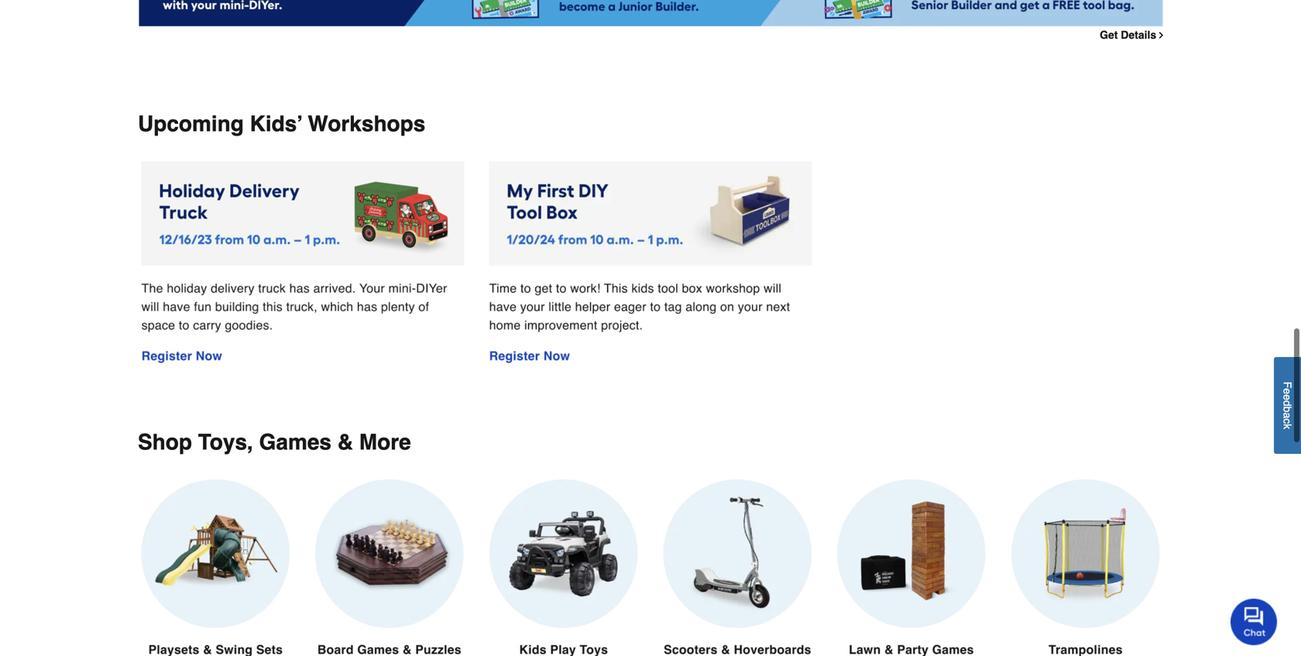 Task type: locate. For each thing, give the bounding box(es) containing it.
chat invite button image
[[1231, 598, 1278, 645]]

e
[[1282, 389, 1294, 395], [1282, 395, 1294, 401]]

&
[[338, 430, 353, 455]]

f e e d b a c k
[[1282, 382, 1294, 430]]

help your mini-d i yer become a senior builder. register below for upcoming workshops. image
[[138, 0, 1164, 26]]

c
[[1282, 419, 1294, 424]]

holiday delivery truck kids' workshop. december 16, 2023, from 10 a m until 1 p m. image
[[141, 161, 464, 365]]

b
[[1282, 407, 1294, 413]]

get details button
[[1100, 29, 1167, 41]]

f
[[1282, 382, 1294, 389]]

a kids n i u electric scooter. image
[[663, 480, 812, 656]]

2 e from the top
[[1282, 395, 1294, 401]]

e up b
[[1282, 395, 1294, 401]]

get details
[[1100, 29, 1157, 41]]

e up d
[[1282, 389, 1294, 395]]

upcoming
[[138, 112, 244, 136]]

shop toys, games & more
[[138, 430, 411, 455]]

a children's backyard wooden playset with swings and a green tube slide. image
[[141, 480, 290, 656]]

details
[[1121, 29, 1157, 41]]

get
[[1100, 29, 1118, 41]]

chevron right image
[[1157, 30, 1167, 40]]

upcoming kids' workshops
[[138, 112, 426, 136]]

a large backyard jenga game. image
[[837, 480, 987, 656]]

1 e from the top
[[1282, 389, 1294, 395]]

shop
[[138, 430, 192, 455]]



Task type: vqa. For each thing, say whether or not it's contained in the screenshot.
the A children's backyard wooden playset with swings and a green tube slide. image
yes



Task type: describe. For each thing, give the bounding box(es) containing it.
a
[[1282, 413, 1294, 419]]

a kid's white jeep ride on truck toy. image
[[489, 480, 638, 656]]

my first d i y tool box kids' workshop. january 20, 2024, from 10 a m until 1 p m. image
[[489, 161, 812, 365]]

games
[[259, 430, 332, 455]]

more
[[359, 430, 411, 455]]

toys,
[[198, 430, 253, 455]]

workshops
[[308, 112, 426, 136]]

a backyard trampoline with a safety net. image
[[1011, 480, 1161, 656]]

d
[[1282, 401, 1294, 407]]

f e e d b a c k button
[[1274, 357, 1302, 454]]

k
[[1282, 424, 1294, 430]]

a chess board. image
[[315, 480, 464, 656]]

kids'
[[250, 112, 302, 136]]



